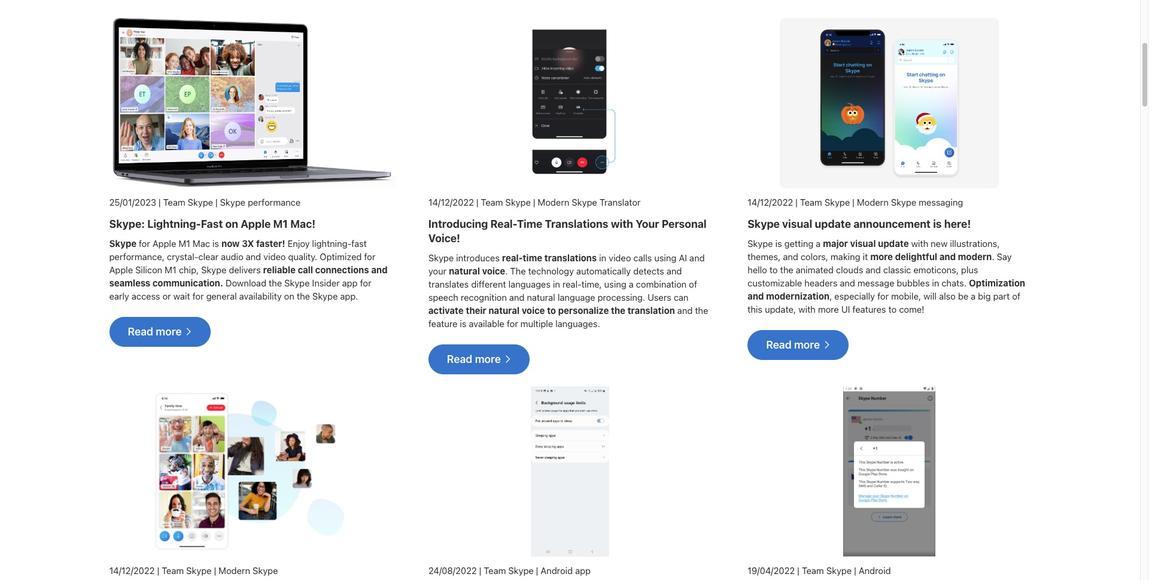 Task type: locate. For each thing, give the bounding box(es) containing it.
modernization
[[766, 291, 830, 302]]

on down 'reliable'
[[284, 291, 294, 302]]

.
[[992, 251, 995, 262], [505, 266, 508, 277]]

more down or
[[156, 326, 182, 338]]

0 horizontal spatial natural
[[449, 266, 480, 277]]

in down emoticons,
[[932, 278, 940, 289]]

for up performance, at the left
[[139, 238, 150, 249]]

hello
[[748, 265, 767, 275]]

0 horizontal spatial a
[[629, 279, 634, 290]]

24/08/2022 | team skype | android app
[[429, 566, 591, 576]]

0 vertical spatial voice
[[482, 266, 505, 277]]

more inside , especially for mobile, will also be a big part of this update, with more ui features to come!
[[818, 304, 839, 315]]

​​skype:
[[109, 218, 145, 230]]

 down ,
[[823, 341, 831, 349]]

apple up 'seamless'
[[109, 265, 133, 275]]

1 horizontal spatial android
[[859, 566, 891, 576]]

message
[[858, 278, 895, 289]]

0 vertical spatial on
[[225, 218, 238, 230]]

clear
[[198, 251, 219, 262]]

0 horizontal spatial visual
[[782, 218, 813, 230]]

to down mobile,
[[889, 304, 897, 315]]

visual
[[782, 218, 813, 230], [850, 238, 876, 249]]

for down the "message" on the top right of page
[[878, 291, 889, 302]]

1 horizontal spatial video
[[609, 253, 631, 263]]

android for 19/04/2022 | team skype | android
[[859, 566, 891, 576]]

using
[[655, 253, 677, 263], [604, 279, 627, 290]]

more delightful and modern
[[871, 251, 992, 262]]

. for the
[[505, 266, 508, 277]]

be
[[958, 291, 969, 302]]

|
[[159, 197, 161, 208], [216, 197, 218, 208], [476, 197, 479, 208], [533, 197, 536, 208], [796, 197, 798, 208], [853, 197, 855, 208], [157, 566, 159, 576], [214, 566, 216, 576], [479, 566, 482, 576], [536, 566, 538, 576], [797, 566, 800, 576], [854, 566, 857, 576]]

1 vertical spatial on
[[284, 291, 294, 302]]

insider
[[312, 278, 340, 289]]

m1 up faster!
[[273, 218, 288, 230]]

read more  for real-
[[447, 353, 511, 366]]

in inside . say hello to the animated clouds and classic emoticons, plus customizable headers and message bubbles in chats.
[[932, 278, 940, 289]]

1 vertical spatial real-
[[563, 279, 582, 290]]

performance,
[[109, 251, 165, 262]]

0 horizontal spatial m1
[[165, 265, 176, 275]]

1 horizontal spatial natural
[[489, 305, 520, 316]]

2 horizontal spatial to
[[889, 304, 897, 315]]

m1 inside enjoy lightning-fast performance, crystal-clear audio and video quality. optimized for apple silicon m1 chip, skype delivers
[[165, 265, 176, 275]]

2 horizontal spatial in
[[932, 278, 940, 289]]

and up this
[[748, 291, 764, 302]]

and down can at the right of the page
[[678, 305, 693, 316]]

2 horizontal spatial read
[[766, 339, 792, 351]]

translator
[[600, 197, 641, 208]]

1 vertical spatial visual
[[850, 238, 876, 249]]

2 horizontal spatial 
[[823, 341, 831, 349]]

read down the update,
[[766, 339, 792, 351]]

and down 3x
[[246, 251, 261, 262]]

and down 'ai'
[[667, 266, 682, 277]]

of right combination
[[689, 279, 697, 290]]

1 vertical spatial with
[[911, 238, 929, 249]]

natural down languages
[[527, 292, 555, 303]]

1 horizontal spatial a
[[816, 238, 821, 249]]

a up colors,
[[816, 238, 821, 249]]

1 horizontal spatial on
[[284, 291, 294, 302]]

skype has updated its visuals with new illustrations featuring signature clouds and classic emoticons, as well as more colorful themes with colored headers and message bubbles for a personalized touch. these changes were made for a more modern and delightful user experience. image
[[780, 18, 999, 189]]

a up processing.
[[629, 279, 634, 290]]

is up new
[[933, 218, 942, 230]]

team for 14/12/2022 | team skype | modern skype translator
[[481, 197, 503, 208]]

read down access
[[128, 326, 153, 338]]

read more  for lightning-
[[128, 326, 192, 338]]

combination
[[636, 279, 687, 290]]

video
[[264, 251, 286, 262], [609, 253, 631, 263]]

and inside and the feature is available for multiple languages.
[[678, 305, 693, 316]]

fast
[[201, 218, 223, 230]]

2 horizontal spatial a
[[971, 291, 976, 302]]

1 horizontal spatial voice
[[522, 305, 545, 316]]

with inside introducing real-time translations with your personal voice!
[[611, 218, 633, 230]]

1 horizontal spatial modern
[[538, 197, 570, 208]]

with down modernization
[[799, 304, 816, 315]]

introducing real-time translations with your personal voice!
[[429, 218, 707, 245]]

0 horizontal spatial read more 
[[128, 326, 192, 338]]

multiple
[[521, 318, 553, 329]]

. left the
[[505, 266, 508, 277]]

for
[[139, 238, 150, 249], [364, 251, 376, 262], [360, 278, 371, 289], [192, 291, 204, 302], [878, 291, 889, 302], [507, 318, 518, 329]]

. the technology automatically detects and translates different languages in real-time, using a combination of speech recognition and natural language processing. users can activate their natural voice to personalize the translation
[[429, 266, 697, 316]]

2 vertical spatial 
[[504, 356, 511, 363]]

features
[[853, 304, 886, 315]]

0 vertical spatial 
[[184, 328, 192, 336]]

1 vertical spatial read more 
[[766, 339, 831, 351]]

2 vertical spatial read
[[447, 353, 473, 366]]

ai
[[679, 253, 687, 263]]

read for introducing real-time translations with your personal voice!
[[447, 353, 473, 366]]

natural up available
[[489, 305, 520, 316]]

1 vertical spatial voice
[[522, 305, 545, 316]]

the down call
[[297, 291, 310, 302]]

0 horizontal spatial apple
[[109, 265, 133, 275]]

read more  for visual
[[766, 339, 831, 351]]

and down getting
[[783, 251, 798, 262]]

0 horizontal spatial to
[[547, 305, 556, 316]]

2 vertical spatial with
[[799, 304, 816, 315]]

apple inside enjoy lightning-fast performance, crystal-clear audio and video quality. optimized for apple silicon m1 chip, skype delivers
[[109, 265, 133, 275]]

audio
[[221, 251, 243, 262]]

the up the customizable
[[780, 265, 794, 275]]

2 horizontal spatial modern
[[857, 197, 889, 208]]

14/12/2022 for skype
[[748, 197, 793, 208]]

. left say
[[992, 251, 995, 262]]

android
[[541, 566, 573, 576], [859, 566, 891, 576]]

the right translation on the bottom right of page
[[695, 305, 708, 316]]

real- up the
[[502, 253, 523, 263]]

m1 up crystal-
[[179, 238, 190, 249]]

skype launches real-time video call translation using ai and natural voice. image
[[518, 18, 622, 189]]

bubbles
[[897, 278, 930, 289]]

of right the part
[[1013, 291, 1021, 302]]

part
[[993, 291, 1010, 302]]

voice
[[482, 266, 505, 277], [522, 305, 545, 316]]

update down announcement
[[878, 238, 909, 249]]

1 horizontal spatial app
[[575, 566, 591, 576]]


[[184, 328, 192, 336], [823, 341, 831, 349], [504, 356, 511, 363]]

download
[[226, 278, 266, 289]]

1 vertical spatial read
[[766, 339, 792, 351]]

with down "translator"
[[611, 218, 633, 230]]

0 horizontal spatial real-
[[502, 253, 523, 263]]

on
[[225, 218, 238, 230], [284, 291, 294, 302]]

team for 25/01/2023 | team skype | skype performance
[[163, 197, 185, 208]]

in up automatically
[[599, 253, 607, 263]]

1 horizontal spatial of
[[1013, 291, 1021, 302]]

languages.
[[556, 318, 600, 329]]

to
[[770, 265, 778, 275], [889, 304, 897, 315], [547, 305, 556, 316]]

natural down introduces
[[449, 266, 480, 277]]

in down technology
[[553, 279, 560, 290]]

of inside , especially for mobile, will also be a big part of this update, with more ui features to come!
[[1013, 291, 1021, 302]]

read more  down or
[[128, 326, 192, 338]]

video up automatically
[[609, 253, 631, 263]]

m1 down crystal-
[[165, 265, 176, 275]]

video down faster!
[[264, 251, 286, 262]]

2 horizontal spatial 14/12/2022
[[748, 197, 793, 208]]

0 horizontal spatial 
[[184, 328, 192, 336]]

the inside . say hello to the animated clouds and classic emoticons, plus customizable headers and message bubbles in chats.
[[780, 265, 794, 275]]

read down feature
[[447, 353, 473, 366]]

2 horizontal spatial natural
[[527, 292, 555, 303]]

calls
[[634, 253, 652, 263]]

0 horizontal spatial in
[[553, 279, 560, 290]]

0 vertical spatial read
[[128, 326, 153, 338]]

skype inside enjoy lightning-fast performance, crystal-clear audio and video quality. optimized for apple silicon m1 chip, skype delivers
[[201, 265, 227, 275]]

ui
[[842, 304, 850, 315]]

more
[[871, 251, 893, 262], [818, 304, 839, 315], [156, 326, 182, 338], [794, 339, 820, 351], [475, 353, 501, 366]]

now
[[222, 238, 240, 249]]

0 horizontal spatial .
[[505, 266, 508, 277]]

and the feature is available for multiple languages.
[[429, 305, 708, 329]]

time
[[523, 253, 542, 263]]

0 vertical spatial of
[[689, 279, 697, 290]]

the
[[780, 265, 794, 275], [269, 278, 282, 289], [297, 291, 310, 302], [611, 305, 626, 316], [695, 305, 708, 316]]

1 horizontal spatial using
[[655, 253, 677, 263]]

reliable call connections and seamless communication.
[[109, 265, 388, 289]]

0 vertical spatial with
[[611, 218, 633, 230]]

1 horizontal spatial 14/12/2022
[[429, 197, 474, 208]]

2 horizontal spatial read more 
[[766, 339, 831, 351]]

for inside and the feature is available for multiple languages.
[[507, 318, 518, 329]]

1 vertical spatial apple
[[153, 238, 176, 249]]

to up the customizable
[[770, 265, 778, 275]]

m1
[[273, 218, 288, 230], [179, 238, 190, 249], [165, 265, 176, 275]]

 down 'wait'
[[184, 328, 192, 336]]

0 vertical spatial update
[[815, 218, 851, 230]]

0 horizontal spatial update
[[815, 218, 851, 230]]

0 horizontal spatial modern
[[219, 566, 250, 576]]

and down new
[[940, 251, 956, 262]]

real-
[[491, 218, 517, 230]]

headers
[[805, 278, 838, 289]]

 down available
[[504, 356, 511, 363]]

and right connections
[[371, 265, 388, 275]]

1 horizontal spatial read more 
[[447, 353, 511, 366]]

for inside enjoy lightning-fast performance, crystal-clear audio and video quality. optimized for apple silicon m1 chip, skype delivers
[[364, 251, 376, 262]]

0 vertical spatial m1
[[273, 218, 288, 230]]

 for fast
[[184, 328, 192, 336]]

voice up multiple
[[522, 305, 545, 316]]

optimization and modernization
[[748, 278, 1026, 302]]

of inside the . the technology automatically detects and translates different languages in real-time, using a combination of speech recognition and natural language processing. users can activate their natural voice to personalize the translation
[[689, 279, 697, 290]]

0 vertical spatial apple
[[241, 218, 271, 230]]

update up major
[[815, 218, 851, 230]]

for down the fast
[[364, 251, 376, 262]]

1 vertical spatial of
[[1013, 291, 1021, 302]]

1 horizontal spatial visual
[[850, 238, 876, 249]]

 for time
[[504, 356, 511, 363]]

0 horizontal spatial read
[[128, 326, 153, 338]]

on up now
[[225, 218, 238, 230]]

classic
[[884, 265, 911, 275]]

read more  down the update,
[[766, 339, 831, 351]]

wait
[[173, 291, 190, 302]]

2 vertical spatial natural
[[489, 305, 520, 316]]

2 android from the left
[[859, 566, 891, 576]]

apple
[[241, 218, 271, 230], [153, 238, 176, 249], [109, 265, 133, 275]]

2 vertical spatial a
[[971, 291, 976, 302]]

. for say
[[992, 251, 995, 262]]

team for 14/12/2022 | team skype | modern skype messaging
[[800, 197, 822, 208]]

0 vertical spatial using
[[655, 253, 677, 263]]

personal
[[662, 218, 707, 230]]

will
[[924, 291, 937, 302]]

and
[[246, 251, 261, 262], [783, 251, 798, 262], [940, 251, 956, 262], [690, 253, 705, 263], [371, 265, 388, 275], [866, 265, 881, 275], [667, 266, 682, 277], [840, 278, 855, 289], [748, 291, 764, 302], [509, 292, 525, 303], [678, 305, 693, 316]]

natural voice
[[449, 266, 505, 277]]

0 horizontal spatial on
[[225, 218, 238, 230]]

the down processing.
[[611, 305, 626, 316]]

is
[[933, 218, 942, 230], [213, 238, 219, 249], [776, 238, 782, 249], [460, 318, 467, 329]]

1 vertical spatial using
[[604, 279, 627, 290]]

can
[[674, 292, 689, 303]]

1 vertical spatial 
[[823, 341, 831, 349]]

clouds
[[836, 265, 864, 275]]

the down 'reliable'
[[269, 278, 282, 289]]

2 horizontal spatial with
[[911, 238, 929, 249]]

apple down lightning-
[[153, 238, 176, 249]]

using left 'ai'
[[655, 253, 677, 263]]

2 vertical spatial apple
[[109, 265, 133, 275]]

more down the update,
[[794, 339, 820, 351]]

real- up language
[[563, 279, 582, 290]]

. inside . say hello to the animated clouds and classic emoticons, plus customizable headers and message bubbles in chats.
[[992, 251, 995, 262]]

in inside the . the technology automatically detects and translates different languages in real-time, using a combination of speech recognition and natural language processing. users can activate their natural voice to personalize the translation
[[553, 279, 560, 290]]

1 horizontal spatial in
[[599, 253, 607, 263]]

is down the their
[[460, 318, 467, 329]]

voice!
[[429, 232, 460, 245]]

0 vertical spatial read more 
[[128, 326, 192, 338]]

0 horizontal spatial android
[[541, 566, 573, 576]]

​​pay for your subscriptions with google play! image
[[844, 387, 935, 557]]

with
[[611, 218, 633, 230], [911, 238, 929, 249], [799, 304, 816, 315]]

skype is getting a major visual update
[[748, 238, 909, 249]]

1 vertical spatial m1
[[179, 238, 190, 249]]

for left multiple
[[507, 318, 518, 329]]

1 vertical spatial .
[[505, 266, 508, 277]]

and right 'ai'
[[690, 253, 705, 263]]

more down available
[[475, 353, 501, 366]]

and inside in video calls using ai and your
[[690, 253, 705, 263]]

1 horizontal spatial 
[[504, 356, 511, 363]]

skype
[[188, 197, 213, 208], [220, 197, 245, 208], [506, 197, 531, 208], [572, 197, 597, 208], [825, 197, 850, 208], [891, 197, 917, 208], [748, 218, 780, 230], [109, 238, 137, 249], [748, 238, 773, 249], [429, 253, 454, 263], [201, 265, 227, 275], [284, 278, 310, 289], [312, 291, 338, 302], [186, 566, 212, 576], [253, 566, 278, 576], [508, 566, 534, 576], [827, 566, 852, 576]]

0 horizontal spatial using
[[604, 279, 627, 290]]

a right be
[[971, 291, 976, 302]]

1 android from the left
[[541, 566, 573, 576]]

1 vertical spatial app
[[575, 566, 591, 576]]

skype visual update announcement is here!
[[748, 218, 971, 230]]

read for ​​skype: lightning-fast on apple m1 mac!
[[128, 326, 153, 338]]

. inside the . the technology automatically detects and translates different languages in real-time, using a combination of speech recognition and natural language processing. users can activate their natural voice to personalize the translation
[[505, 266, 508, 277]]

1 horizontal spatial read
[[447, 353, 473, 366]]

0 vertical spatial app
[[342, 278, 358, 289]]

0 horizontal spatial app
[[342, 278, 358, 289]]

1 horizontal spatial .
[[992, 251, 995, 262]]

0 vertical spatial real-
[[502, 253, 523, 263]]

users
[[648, 292, 672, 303]]

1 horizontal spatial update
[[878, 238, 909, 249]]

delightful
[[895, 251, 938, 262]]

1 horizontal spatial real-
[[563, 279, 582, 290]]

activate
[[429, 305, 464, 316]]

0 vertical spatial .
[[992, 251, 995, 262]]

voice up the different
[[482, 266, 505, 277]]

voice inside the . the technology automatically detects and translates different languages in real-time, using a combination of speech recognition and natural language processing. users can activate their natural voice to personalize the translation
[[522, 305, 545, 316]]

communication.
[[153, 278, 223, 289]]

mac
[[193, 238, 210, 249]]

read more  down available
[[447, 353, 511, 366]]

2 vertical spatial read more 
[[447, 353, 511, 366]]

visual up it
[[850, 238, 876, 249]]

0 horizontal spatial with
[[611, 218, 633, 230]]

0 horizontal spatial video
[[264, 251, 286, 262]]

and up the "message" on the top right of page
[[866, 265, 881, 275]]

more down ,
[[818, 304, 839, 315]]

apple up 3x
[[241, 218, 271, 230]]

download the skype insider app for early access or wait for general availability on the skype app.
[[109, 278, 371, 302]]

using up processing.
[[604, 279, 627, 290]]

chip,
[[179, 265, 199, 275]]

2 vertical spatial m1
[[165, 265, 176, 275]]

to up multiple
[[547, 305, 556, 316]]

0 horizontal spatial of
[[689, 279, 697, 290]]

1 horizontal spatial to
[[770, 265, 778, 275]]

19/04/2022
[[748, 566, 795, 576]]

the
[[510, 266, 526, 277]]

1 vertical spatial a
[[629, 279, 634, 290]]

modern
[[958, 251, 992, 262]]

with up delightful
[[911, 238, 929, 249]]

1 horizontal spatial with
[[799, 304, 816, 315]]

read more 
[[128, 326, 192, 338], [766, 339, 831, 351], [447, 353, 511, 366]]

visual up getting
[[782, 218, 813, 230]]



Task type: describe. For each thing, give the bounding box(es) containing it.
team for 14/12/2022 | team skype | modern skype
[[162, 566, 184, 576]]

and inside optimization and modernization
[[748, 291, 764, 302]]

translations
[[545, 218, 609, 230]]

enjoy
[[288, 238, 310, 249]]

video inside in video calls using ai and your
[[609, 253, 631, 263]]

the inside the . the technology automatically detects and translates different languages in real-time, using a combination of speech recognition and natural language processing. users can activate their natural voice to personalize the translation
[[611, 305, 626, 316]]

translation
[[628, 305, 675, 316]]

for right 'wait'
[[192, 291, 204, 302]]

enjoy lightning-fast performance, crystal-clear audio and video quality. optimized for apple silicon m1 chip, skype delivers
[[109, 238, 376, 275]]

emoticons,
[[914, 265, 959, 275]]

especially
[[835, 291, 875, 302]]

major
[[823, 238, 848, 249]]

and down languages
[[509, 292, 525, 303]]

the inside and the feature is available for multiple languages.
[[695, 305, 708, 316]]

illustrations,
[[950, 238, 1000, 249]]

and down clouds
[[840, 278, 855, 289]]

it
[[863, 251, 868, 262]]

more right it
[[871, 251, 893, 262]]

more for introducing real-time translations with your personal voice!
[[475, 353, 501, 366]]

introducing
[[429, 218, 488, 230]]

different
[[471, 279, 506, 290]]

with inside with new illustrations, themes, and colors, making it
[[911, 238, 929, 249]]

, especially for mobile, will also be a big part of this update, with more ui features to come!
[[748, 291, 1021, 315]]

mac!
[[290, 218, 316, 230]]

faster!
[[256, 238, 285, 249]]

speech
[[429, 292, 458, 303]]

2 horizontal spatial apple
[[241, 218, 271, 230]]

this
[[748, 304, 763, 315]]

real- inside the . the technology automatically detects and translates different languages in real-time, using a combination of speech recognition and natural language processing. users can activate their natural voice to personalize the translation
[[563, 279, 582, 290]]

24/08/2022
[[429, 566, 477, 576]]

1 horizontal spatial apple
[[153, 238, 176, 249]]

1 horizontal spatial m1
[[179, 238, 190, 249]]

early
[[109, 291, 129, 302]]

say
[[997, 251, 1012, 262]]

technology
[[528, 266, 574, 277]]

skype for apple m1 mac is now 3x faster!
[[109, 238, 285, 249]]

14/12/2022 | team skype | modern skype translator
[[429, 197, 641, 208]]

 for update
[[823, 341, 831, 349]]

modern for translations
[[538, 197, 570, 208]]

2 horizontal spatial m1
[[273, 218, 288, 230]]

14/12/2022 for introducing
[[429, 197, 474, 208]]

with inside , especially for mobile, will also be a big part of this update, with more ui features to come!
[[799, 304, 816, 315]]

0 vertical spatial visual
[[782, 218, 813, 230]]

silicon
[[135, 265, 162, 275]]

delivers
[[229, 265, 261, 275]]

skype has been redesigned with fresh illustrations, improved performance and new features such as real-time translation, qr code sharing, and personalized news articles in today tab. image
[[147, 387, 355, 557]]

to inside , especially for mobile, will also be a big part of this update, with more ui features to come!
[[889, 304, 897, 315]]

more for ​​skype: lightning-fast on apple m1 mac!
[[156, 326, 182, 338]]

for inside , especially for mobile, will also be a big part of this update, with more ui features to come!
[[878, 291, 889, 302]]

for down connections
[[360, 278, 371, 289]]

performance
[[248, 197, 301, 208]]

mobile,
[[891, 291, 921, 302]]

introduces
[[456, 253, 500, 263]]

on inside download the skype insider app for early access or wait for general availability on the skype app.
[[284, 291, 294, 302]]

14/12/2022 | team skype | modern skype messaging
[[748, 197, 963, 208]]

crystal-
[[167, 251, 198, 262]]

and inside enjoy lightning-fast performance, crystal-clear audio and video quality. optimized for apple silicon m1 chip, skype delivers
[[246, 251, 261, 262]]

and inside with new illustrations, themes, and colors, making it
[[783, 251, 798, 262]]

access
[[132, 291, 160, 302]]

detects
[[633, 266, 664, 277]]

also
[[939, 291, 956, 302]]

more for skype visual update announcement is here!
[[794, 339, 820, 351]]

languages
[[509, 279, 551, 290]]

or
[[163, 291, 171, 302]]

a inside , especially for mobile, will also be a big part of this update, with more ui features to come!
[[971, 291, 976, 302]]

modern for announcement
[[857, 197, 889, 208]]

is inside and the feature is available for multiple languages.
[[460, 318, 467, 329]]

. say hello to the animated clouds and classic emoticons, plus customizable headers and message bubbles in chats.
[[748, 251, 1012, 289]]

recognition
[[461, 292, 507, 303]]

using inside the . the technology automatically detects and translates different languages in real-time, using a combination of speech recognition and natural language processing. users can activate their natural voice to personalize the translation
[[604, 279, 627, 290]]

connections
[[315, 265, 369, 275]]

in inside in video calls using ai and your
[[599, 253, 607, 263]]

chats.
[[942, 278, 967, 289]]

seamless
[[109, 278, 150, 289]]

time,
[[582, 279, 602, 290]]

video inside enjoy lightning-fast performance, crystal-clear audio and video quality. optimized for apple silicon m1 chip, skype delivers
[[264, 251, 286, 262]]

feature
[[429, 318, 458, 329]]

and inside reliable call connections and seamless communication.
[[371, 265, 388, 275]]

your
[[636, 218, 659, 230]]

messaging
[[919, 197, 963, 208]]

a inside the . the technology automatically detects and translates different languages in real-time, using a combination of speech recognition and natural language processing. users can activate their natural voice to personalize the translation
[[629, 279, 634, 290]]

team for 19/04/2022 | team skype | android
[[802, 566, 824, 576]]

skype introduces real-time translations
[[429, 253, 597, 263]]

lightning-
[[312, 238, 352, 249]]

reliable
[[263, 265, 296, 275]]

processing.
[[598, 292, 645, 303]]

using inside in video calls using ai and your
[[655, 253, 677, 263]]

team for 24/08/2022 | team skype | android app
[[484, 566, 506, 576]]

1 vertical spatial natural
[[527, 292, 555, 303]]

lightning-
[[147, 218, 201, 230]]

to inside the . the technology automatically detects and translates different languages in real-time, using a combination of speech recognition and natural language processing. users can activate their natural voice to personalize the translation
[[547, 305, 556, 316]]

optimized
[[320, 251, 362, 262]]

0 vertical spatial a
[[816, 238, 821, 249]]

0 horizontal spatial 14/12/2022
[[109, 566, 155, 576]]

android for 24/08/2022 | team skype | android app
[[541, 566, 573, 576]]

to inside . say hello to the animated clouds and classic emoticons, plus customizable headers and message bubbles in chats.
[[770, 265, 778, 275]]

available
[[469, 318, 505, 329]]

0 horizontal spatial voice
[[482, 266, 505, 277]]

14/12/2022 | team skype | modern skype
[[109, 566, 278, 576]]

25/01/2023
[[109, 197, 156, 208]]

language
[[558, 292, 595, 303]]

personalize
[[558, 305, 609, 316]]

making
[[831, 251, 861, 262]]

is right mac
[[213, 238, 219, 249]]

,
[[830, 291, 832, 302]]

0 vertical spatial natural
[[449, 266, 480, 277]]

read for skype visual update announcement is here!
[[766, 339, 792, 351]]

steps to fix missed skype notifications on android device, including adding skype to never sleeping apps in battery settings or allowed apps in security settings on huawei, xiaomi, and samsung devices. image
[[531, 387, 610, 557]]

their
[[466, 305, 487, 316]]

app inside download the skype insider app for early access or wait for general availability on the skype app.
[[342, 278, 358, 289]]

3x
[[242, 238, 254, 249]]

your
[[429, 266, 447, 277]]

with new illustrations, themes, and colors, making it
[[748, 238, 1000, 262]]

announcement
[[854, 218, 931, 230]]

1 vertical spatial update
[[878, 238, 909, 249]]

quality.
[[288, 251, 317, 262]]

colors,
[[801, 251, 829, 262]]

skype on apple m1 mac devices with improved performance and reliability image
[[109, 18, 397, 189]]

plus
[[961, 265, 979, 275]]

automatically
[[576, 266, 631, 277]]

is up themes,
[[776, 238, 782, 249]]

​​skype: lightning-fast on apple m1 mac!
[[109, 218, 316, 230]]

time
[[517, 218, 543, 230]]

here!
[[944, 218, 971, 230]]

big
[[978, 291, 991, 302]]



Task type: vqa. For each thing, say whether or not it's contained in the screenshot.
Journey
no



